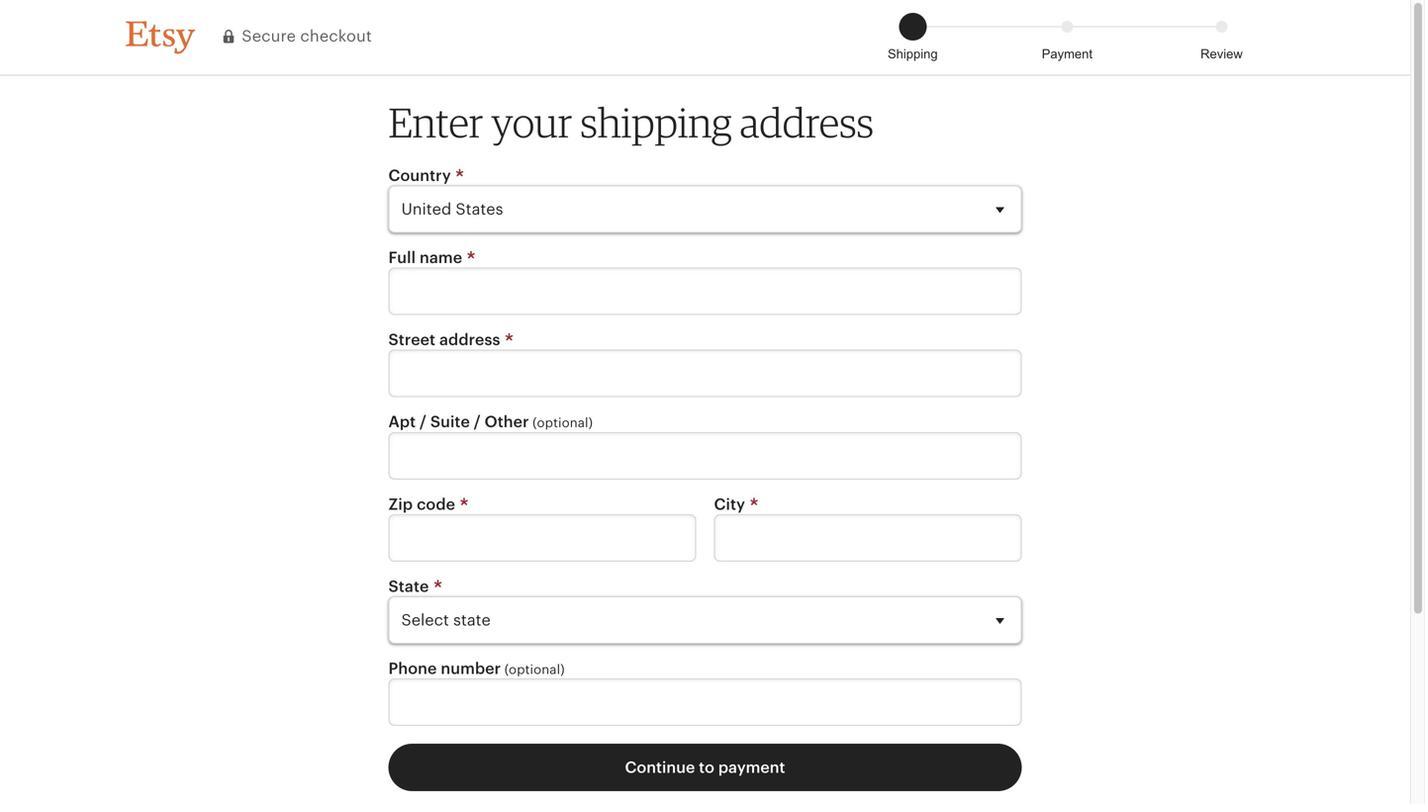 Task type: locate. For each thing, give the bounding box(es) containing it.
number
[[441, 660, 501, 678]]

1 vertical spatial (optional)
[[504, 662, 565, 677]]

0 horizontal spatial address
[[439, 331, 500, 349]]

continue to payment button
[[388, 744, 1022, 792]]

(optional) inside phone number (optional)
[[504, 662, 565, 677]]

(optional)
[[533, 416, 593, 431], [504, 662, 565, 677]]

continue
[[625, 759, 695, 777]]

1 vertical spatial address
[[439, 331, 500, 349]]

full name
[[388, 249, 466, 267]]

state
[[388, 578, 433, 596]]

street address
[[388, 331, 504, 349]]

0 vertical spatial (optional)
[[533, 416, 593, 431]]

payment
[[1042, 47, 1093, 61]]

address
[[740, 97, 874, 147], [439, 331, 500, 349]]

Zip code text field
[[388, 514, 696, 562]]

/ right suite
[[474, 413, 481, 431]]

Full name text field
[[388, 268, 1022, 315]]

secure
[[242, 27, 296, 45]]

enter your shipping address
[[388, 97, 874, 147]]

continue to payment
[[625, 759, 785, 777]]

2 / from the left
[[474, 413, 481, 431]]

1 horizontal spatial address
[[740, 97, 874, 147]]

0 horizontal spatial /
[[420, 413, 426, 431]]

/ right apt
[[420, 413, 426, 431]]

/
[[420, 413, 426, 431], [474, 413, 481, 431]]

1 horizontal spatial /
[[474, 413, 481, 431]]

secure checkout
[[237, 27, 372, 45]]

shipping
[[580, 97, 732, 147]]

None text field
[[388, 432, 1022, 480], [388, 679, 1022, 726], [388, 432, 1022, 480], [388, 679, 1022, 726]]

suite
[[430, 413, 470, 431]]

(optional) right other
[[533, 416, 593, 431]]

shipping button
[[882, 12, 944, 63]]

City text field
[[714, 514, 1022, 562]]

apt / suite / other (optional)
[[388, 413, 593, 431]]

country
[[388, 167, 455, 185]]

phone
[[388, 660, 437, 678]]

apt
[[388, 413, 416, 431]]

shipping
[[888, 47, 938, 61]]

(optional) right the number at the left bottom of the page
[[504, 662, 565, 677]]

(optional) inside apt / suite / other (optional)
[[533, 416, 593, 431]]

payment
[[718, 759, 785, 777]]



Task type: describe. For each thing, give the bounding box(es) containing it.
your
[[491, 97, 572, 147]]

review button
[[1195, 12, 1249, 63]]

1 / from the left
[[420, 413, 426, 431]]

0 vertical spatial address
[[740, 97, 874, 147]]

full
[[388, 249, 416, 267]]

other
[[485, 413, 529, 431]]

Street address text field
[[388, 350, 1022, 398]]

phone number (optional)
[[388, 660, 565, 678]]

payment button
[[1036, 12, 1098, 63]]

review
[[1201, 47, 1243, 61]]

name
[[420, 249, 462, 267]]

city
[[714, 496, 749, 513]]

zip code
[[388, 496, 459, 513]]

to
[[699, 759, 714, 777]]

enter
[[388, 97, 483, 147]]

zip
[[388, 496, 413, 513]]

street
[[388, 331, 436, 349]]

checkout
[[300, 27, 372, 45]]

code
[[417, 496, 455, 513]]



Task type: vqa. For each thing, say whether or not it's contained in the screenshot.
Cyber to the middle
no



